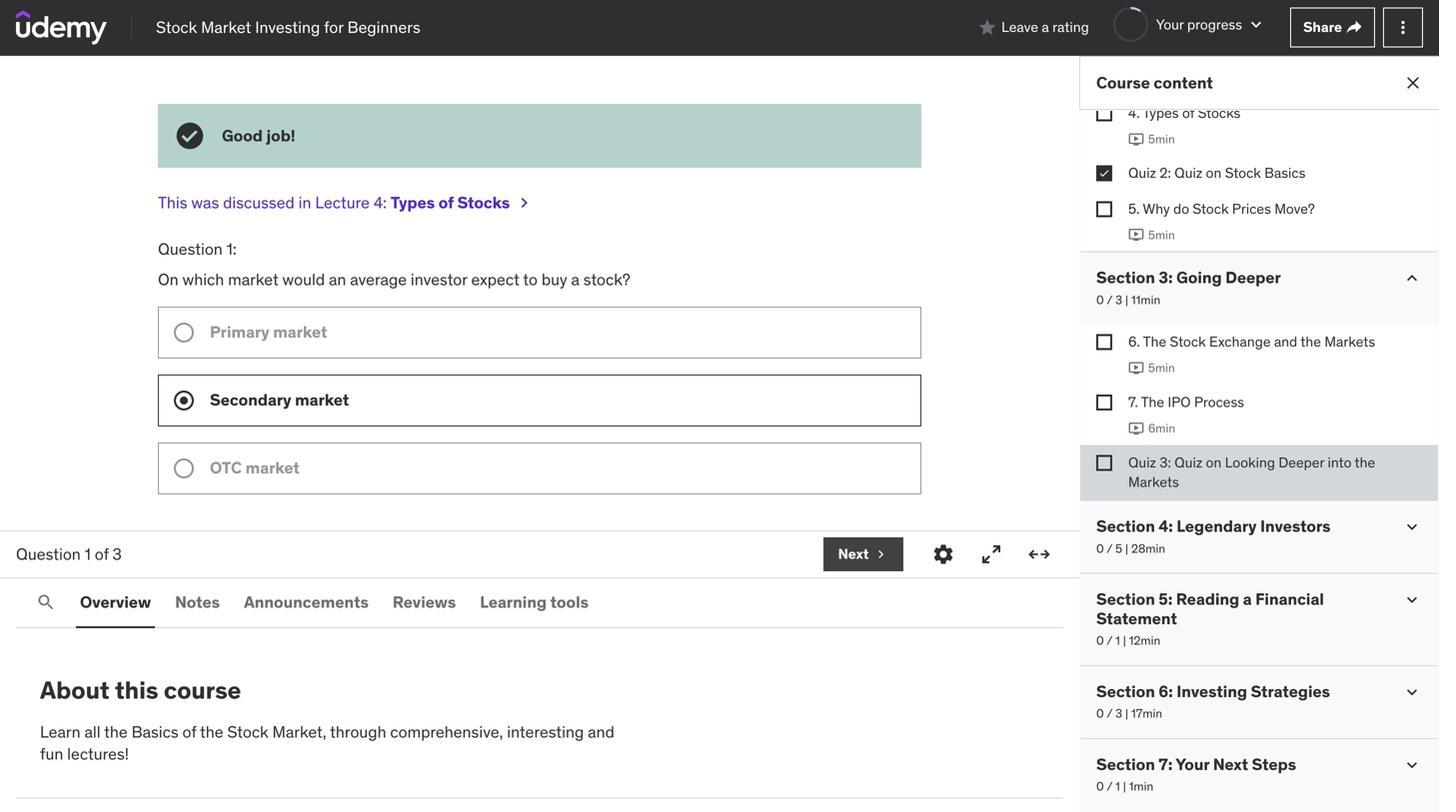 Task type: locate. For each thing, give the bounding box(es) containing it.
a right buy
[[571, 269, 580, 290]]

investing
[[255, 17, 320, 37], [1177, 682, 1248, 702]]

3 xsmall image from the top
[[1097, 455, 1113, 471]]

next inside the next button
[[838, 545, 869, 563]]

xsmall image right share
[[1347, 19, 1363, 35]]

section
[[1097, 268, 1156, 288], [1097, 516, 1156, 537], [1097, 589, 1156, 610], [1097, 682, 1156, 702], [1097, 755, 1156, 775]]

0 horizontal spatial and
[[588, 722, 615, 743]]

on up the 5. why do stock prices move?
[[1206, 164, 1222, 182]]

0 vertical spatial next
[[838, 545, 869, 563]]

1
[[85, 544, 91, 565], [1116, 633, 1121, 649], [1116, 779, 1121, 795]]

| left the 11min
[[1126, 292, 1129, 308]]

section for section 7: your next steps
[[1097, 755, 1156, 775]]

1 vertical spatial 3:
[[1160, 454, 1172, 472]]

of
[[1183, 104, 1195, 122], [439, 192, 454, 213], [95, 544, 109, 565], [182, 722, 196, 743]]

| right 5
[[1126, 541, 1129, 557]]

investing inside section 6: investing strategies 0 / 3 | 17min
[[1177, 682, 1248, 702]]

0 horizontal spatial next
[[838, 545, 869, 563]]

small image for section 3: going deeper
[[1403, 269, 1423, 289]]

market down would
[[273, 322, 327, 343]]

5 section from the top
[[1097, 755, 1156, 775]]

deeper right going
[[1226, 268, 1281, 288]]

1 horizontal spatial 4:
[[1159, 516, 1173, 537]]

| left 1min
[[1123, 779, 1127, 795]]

| left 12min
[[1123, 633, 1127, 649]]

markets
[[1325, 333, 1376, 351], [1129, 473, 1180, 491]]

of up overview
[[95, 544, 109, 565]]

3 for section 3: going deeper
[[1116, 292, 1123, 308]]

lecture
[[315, 192, 370, 213]]

leave a rating button
[[978, 3, 1089, 51]]

section inside section 3: going deeper 0 / 3 | 11min
[[1097, 268, 1156, 288]]

| inside section 6: investing strategies 0 / 3 | 17min
[[1126, 706, 1129, 722]]

1 vertical spatial markets
[[1129, 473, 1180, 491]]

0 inside section 6: investing strategies 0 / 3 | 17min
[[1097, 706, 1104, 722]]

of down content
[[1183, 104, 1195, 122]]

market for otc market
[[246, 458, 300, 479]]

stocks down content
[[1198, 104, 1241, 122]]

reading
[[1177, 589, 1240, 610]]

market inside question 1: on which market would an average investor expect to buy a stock?
[[228, 269, 279, 290]]

0 vertical spatial on
[[1206, 164, 1222, 182]]

1 vertical spatial 5min
[[1149, 227, 1175, 243]]

search image
[[36, 593, 56, 613]]

2 on from the top
[[1206, 454, 1222, 472]]

/ left the 11min
[[1107, 292, 1113, 308]]

5
[[1116, 541, 1123, 557]]

the right 7.
[[1141, 393, 1165, 411]]

3: inside section 3: going deeper 0 / 3 | 11min
[[1159, 268, 1173, 288]]

5min right play why do stock prices move? icon
[[1149, 227, 1175, 243]]

market right "otc"
[[246, 458, 300, 479]]

strategies
[[1251, 682, 1331, 702]]

1 section from the top
[[1097, 268, 1156, 288]]

xsmall image for 6. the stock exchange and the markets
[[1097, 335, 1113, 351]]

/ left 17min
[[1107, 706, 1113, 722]]

overview button
[[76, 579, 155, 627]]

0 horizontal spatial a
[[571, 269, 580, 290]]

| for section 6: investing strategies
[[1126, 706, 1129, 722]]

quiz 3: quiz on looking deeper into the markets
[[1129, 454, 1376, 491]]

types right 4.
[[1143, 104, 1179, 122]]

2 vertical spatial 1
[[1116, 779, 1121, 795]]

0 horizontal spatial 4:
[[374, 192, 387, 213]]

2 0 from the top
[[1097, 541, 1104, 557]]

reviews
[[393, 592, 456, 613]]

5min right play the stock exchange and the markets icon
[[1149, 361, 1175, 376]]

1 vertical spatial deeper
[[1279, 454, 1325, 472]]

3 0 from the top
[[1097, 633, 1104, 649]]

basics up move?
[[1265, 164, 1306, 182]]

learn all the basics of the stock market, through comprehensive, interesting and fun lectures!
[[40, 722, 615, 765]]

a inside question 1: on which market would an average investor expect to buy a stock?
[[571, 269, 580, 290]]

|
[[1126, 292, 1129, 308], [1126, 541, 1129, 557], [1123, 633, 1127, 649], [1126, 706, 1129, 722], [1123, 779, 1127, 795]]

1 horizontal spatial question
[[158, 239, 223, 259]]

your left progress
[[1156, 15, 1184, 33]]

2 vertical spatial 3
[[1116, 706, 1123, 722]]

1 horizontal spatial next
[[1214, 755, 1249, 775]]

section inside section 5: reading a financial statement 0 / 1 | 12min
[[1097, 589, 1156, 610]]

fullscreen image
[[980, 543, 1004, 567]]

4 section from the top
[[1097, 682, 1156, 702]]

question up which
[[158, 239, 223, 259]]

and
[[1275, 333, 1298, 351], [588, 722, 615, 743]]

types up question 1: on which market would an average investor expect to buy a stock?
[[391, 192, 435, 213]]

sidebar element
[[1080, 0, 1440, 813]]

0 vertical spatial question
[[158, 239, 223, 259]]

otc market
[[210, 458, 300, 479]]

next left settings icon
[[838, 545, 869, 563]]

1 horizontal spatial stocks
[[1198, 104, 1241, 122]]

0 inside section 4: legendary investors 0 / 5 | 28min
[[1097, 541, 1104, 557]]

4 0 from the top
[[1097, 706, 1104, 722]]

of down course
[[182, 722, 196, 743]]

0 vertical spatial 5min
[[1149, 131, 1175, 147]]

market right secondary
[[295, 390, 349, 411]]

1 vertical spatial 1
[[1116, 633, 1121, 649]]

xsmall image
[[1347, 19, 1363, 35], [1097, 166, 1113, 182], [1097, 201, 1113, 217], [1097, 395, 1113, 411], [873, 547, 889, 563]]

section inside section 7: your next steps 0 / 1 | 1min
[[1097, 755, 1156, 775]]

| inside section 3: going deeper 0 / 3 | 11min
[[1126, 292, 1129, 308]]

announcements button
[[240, 579, 373, 627]]

0 vertical spatial 3
[[1116, 292, 1123, 308]]

the
[[1144, 333, 1167, 351], [1141, 393, 1165, 411]]

a inside section 5: reading a financial statement 0 / 1 | 12min
[[1243, 589, 1252, 610]]

investing right '6:'
[[1177, 682, 1248, 702]]

1 vertical spatial and
[[588, 722, 615, 743]]

1 vertical spatial on
[[1206, 454, 1222, 472]]

0 vertical spatial investing
[[255, 17, 320, 37]]

3 / from the top
[[1107, 633, 1113, 649]]

notes
[[175, 592, 220, 613]]

2 section from the top
[[1097, 516, 1156, 537]]

3 left 17min
[[1116, 706, 1123, 722]]

deeper inside section 3: going deeper 0 / 3 | 11min
[[1226, 268, 1281, 288]]

1 horizontal spatial investing
[[1177, 682, 1248, 702]]

a left 'rating'
[[1042, 18, 1050, 36]]

1 vertical spatial next
[[1214, 755, 1249, 775]]

0 vertical spatial xsmall image
[[1097, 105, 1113, 121]]

question
[[158, 239, 223, 259], [16, 544, 81, 565]]

1 xsmall image from the top
[[1097, 105, 1113, 121]]

0 for section 4: legendary investors
[[1097, 541, 1104, 557]]

section 3: going deeper 0 / 3 | 11min
[[1097, 268, 1281, 308]]

6. the stock exchange and the markets
[[1129, 333, 1376, 351]]

notes button
[[171, 579, 224, 627]]

1 5min from the top
[[1149, 131, 1175, 147]]

section inside section 4: legendary investors 0 / 5 | 28min
[[1097, 516, 1156, 537]]

0 horizontal spatial basics
[[132, 722, 179, 743]]

stock?
[[584, 269, 631, 290]]

3 for section 6: investing strategies
[[1116, 706, 1123, 722]]

0 left 1min
[[1097, 779, 1104, 795]]

0 vertical spatial markets
[[1325, 333, 1376, 351]]

/ left 5
[[1107, 541, 1113, 557]]

market for secondary market
[[295, 390, 349, 411]]

3 up overview
[[113, 544, 122, 565]]

market
[[228, 269, 279, 290], [273, 322, 327, 343], [295, 390, 349, 411], [246, 458, 300, 479]]

0 horizontal spatial question
[[16, 544, 81, 565]]

small image inside leave a rating button
[[978, 17, 998, 37]]

0 vertical spatial a
[[1042, 18, 1050, 36]]

1 on from the top
[[1206, 164, 1222, 182]]

1 up overview
[[85, 544, 91, 565]]

1 vertical spatial a
[[571, 269, 580, 290]]

0 for section 6: investing strategies
[[1097, 706, 1104, 722]]

xsmall image left 2:
[[1097, 166, 1113, 182]]

rating
[[1053, 18, 1089, 36]]

1 horizontal spatial and
[[1275, 333, 1298, 351]]

1 vertical spatial investing
[[1177, 682, 1248, 702]]

deeper
[[1226, 268, 1281, 288], [1279, 454, 1325, 472]]

2 horizontal spatial a
[[1243, 589, 1252, 610]]

3 5min from the top
[[1149, 361, 1175, 376]]

question up search image
[[16, 544, 81, 565]]

and right exchange
[[1275, 333, 1298, 351]]

basics down "about this course"
[[132, 722, 179, 743]]

1 left 12min
[[1116, 633, 1121, 649]]

6:
[[1159, 682, 1174, 702]]

leave
[[1002, 18, 1039, 36]]

small image
[[978, 17, 998, 37], [1403, 517, 1423, 537], [1403, 683, 1423, 703], [1403, 756, 1423, 776]]

2 / from the top
[[1107, 541, 1113, 557]]

| inside section 5: reading a financial statement 0 / 1 | 12min
[[1123, 633, 1127, 649]]

a
[[1042, 18, 1050, 36], [571, 269, 580, 290], [1243, 589, 1252, 610]]

expanded view image
[[1028, 543, 1052, 567]]

3 left the 11min
[[1116, 292, 1123, 308]]

investing for strategies
[[1177, 682, 1248, 702]]

job!
[[266, 125, 296, 146]]

3: inside quiz 3: quiz on looking deeper into the markets
[[1160, 454, 1172, 472]]

/ inside section 4: legendary investors 0 / 5 | 28min
[[1107, 541, 1113, 557]]

would
[[282, 269, 325, 290]]

1 vertical spatial stocks
[[457, 192, 510, 213]]

3:
[[1159, 268, 1173, 288], [1160, 454, 1172, 472]]

3: for section
[[1159, 268, 1173, 288]]

this was discussed in lecture 4: types of stocks
[[158, 192, 510, 213]]

/ inside section 3: going deeper 0 / 3 | 11min
[[1107, 292, 1113, 308]]

4 / from the top
[[1107, 706, 1113, 722]]

0 vertical spatial your
[[1156, 15, 1184, 33]]

in
[[299, 192, 311, 213]]

market down 1:
[[228, 269, 279, 290]]

play types of stocks image
[[1129, 131, 1145, 147]]

of up investor
[[439, 192, 454, 213]]

the right 6.
[[1144, 333, 1167, 351]]

1 vertical spatial the
[[1141, 393, 1165, 411]]

5min for types
[[1149, 131, 1175, 147]]

learning tools
[[480, 592, 589, 613]]

for
[[324, 17, 344, 37]]

0 left the 11min
[[1097, 292, 1104, 308]]

section up the 11min
[[1097, 268, 1156, 288]]

5.
[[1129, 200, 1140, 218]]

a right reading
[[1243, 589, 1252, 610]]

question inside question 1: on which market would an average investor expect to buy a stock?
[[158, 239, 223, 259]]

the
[[1301, 333, 1322, 351], [1355, 454, 1376, 472], [104, 722, 128, 743], [200, 722, 223, 743]]

1 horizontal spatial types
[[1143, 104, 1179, 122]]

question for question 1: on which market would an average investor expect to buy a stock?
[[158, 239, 223, 259]]

the right the all
[[104, 722, 128, 743]]

small image
[[1247, 15, 1267, 35], [1403, 269, 1423, 289], [1403, 590, 1423, 610]]

stock market investing for beginners link
[[156, 16, 421, 39]]

5 / from the top
[[1107, 779, 1113, 795]]

0 horizontal spatial investing
[[255, 17, 320, 37]]

small image for section 7: your next steps
[[1403, 756, 1423, 776]]

1 vertical spatial basics
[[132, 722, 179, 743]]

your right 7: at bottom right
[[1176, 755, 1210, 775]]

deeper left into
[[1279, 454, 1325, 472]]

1 vertical spatial xsmall image
[[1097, 335, 1113, 351]]

section inside section 6: investing strategies 0 / 3 | 17min
[[1097, 682, 1156, 702]]

xsmall image inside the next button
[[873, 547, 889, 563]]

the right into
[[1355, 454, 1376, 472]]

interesting
[[507, 722, 584, 743]]

/ inside section 5: reading a financial statement 0 / 1 | 12min
[[1107, 633, 1113, 649]]

stocks left open lecture icon at the top left of the page
[[457, 192, 510, 213]]

1 / from the top
[[1107, 292, 1113, 308]]

0 left 5
[[1097, 541, 1104, 557]]

3 inside section 3: going deeper 0 / 3 | 11min
[[1116, 292, 1123, 308]]

play why do stock prices move? image
[[1129, 227, 1145, 243]]

2 5min from the top
[[1149, 227, 1175, 243]]

5min for the
[[1149, 361, 1175, 376]]

/ inside section 6: investing strategies 0 / 3 | 17min
[[1107, 706, 1113, 722]]

on left looking
[[1206, 454, 1222, 472]]

section up 5
[[1097, 516, 1156, 537]]

0 vertical spatial 4:
[[374, 192, 387, 213]]

/ left 1min
[[1107, 779, 1113, 795]]

4: up 28min
[[1159, 516, 1173, 537]]

small image inside the your progress dropdown button
[[1247, 15, 1267, 35]]

on for looking
[[1206, 454, 1222, 472]]

0 vertical spatial stocks
[[1198, 104, 1241, 122]]

settings image
[[932, 543, 956, 567]]

/
[[1107, 292, 1113, 308], [1107, 541, 1113, 557], [1107, 633, 1113, 649], [1107, 706, 1113, 722], [1107, 779, 1113, 795]]

5 0 from the top
[[1097, 779, 1104, 795]]

stock
[[156, 17, 197, 37], [1225, 164, 1262, 182], [1193, 200, 1229, 218], [1170, 333, 1206, 351], [227, 722, 269, 743]]

2 vertical spatial a
[[1243, 589, 1252, 610]]

0 vertical spatial 3:
[[1159, 268, 1173, 288]]

section up 17min
[[1097, 682, 1156, 702]]

investing left for
[[255, 17, 320, 37]]

5min
[[1149, 131, 1175, 147], [1149, 227, 1175, 243], [1149, 361, 1175, 376]]

2 xsmall image from the top
[[1097, 335, 1113, 351]]

move?
[[1275, 200, 1315, 218]]

all
[[84, 722, 101, 743]]

1 horizontal spatial markets
[[1325, 333, 1376, 351]]

0 horizontal spatial stocks
[[457, 192, 510, 213]]

6min
[[1149, 421, 1176, 437]]

1 vertical spatial small image
[[1403, 269, 1423, 289]]

0 vertical spatial the
[[1144, 333, 1167, 351]]

exchange
[[1210, 333, 1271, 351]]

1 vertical spatial 4:
[[1159, 516, 1173, 537]]

1 0 from the top
[[1097, 292, 1104, 308]]

0 left 17min
[[1097, 706, 1104, 722]]

to
[[523, 269, 538, 290]]

/ for section 6: investing strategies
[[1107, 706, 1113, 722]]

investing for for
[[255, 17, 320, 37]]

2 vertical spatial xsmall image
[[1097, 455, 1113, 471]]

0 vertical spatial small image
[[1247, 15, 1267, 35]]

1 horizontal spatial a
[[1042, 18, 1050, 36]]

stock market investing for beginners
[[156, 17, 421, 37]]

play the stock exchange and the markets image
[[1129, 361, 1145, 377]]

quiz down 6min
[[1175, 454, 1203, 472]]

play the ipo process image
[[1129, 421, 1145, 437]]

next left steps
[[1214, 755, 1249, 775]]

3: up the 11min
[[1159, 268, 1173, 288]]

1 vertical spatial your
[[1176, 755, 1210, 775]]

announcements
[[244, 592, 369, 613]]

small image for section 5: reading a financial statement
[[1403, 590, 1423, 610]]

types
[[1143, 104, 1179, 122], [391, 192, 435, 213]]

the down course
[[200, 722, 223, 743]]

0 vertical spatial types
[[1143, 104, 1179, 122]]

xsmall image left settings icon
[[873, 547, 889, 563]]

| left 17min
[[1126, 706, 1129, 722]]

3 inside section 6: investing strategies 0 / 3 | 17min
[[1116, 706, 1123, 722]]

and right interesting
[[588, 722, 615, 743]]

3 section from the top
[[1097, 589, 1156, 610]]

0 down statement at the bottom of page
[[1097, 633, 1104, 649]]

stock left market,
[[227, 722, 269, 743]]

0 vertical spatial basics
[[1265, 164, 1306, 182]]

1 left 1min
[[1116, 779, 1121, 795]]

4: right lecture
[[374, 192, 387, 213]]

on for stock
[[1206, 164, 1222, 182]]

0 inside section 3: going deeper 0 / 3 | 11min
[[1097, 292, 1104, 308]]

on inside quiz 3: quiz on looking deeper into the markets
[[1206, 454, 1222, 472]]

1 horizontal spatial basics
[[1265, 164, 1306, 182]]

section left the 5:
[[1097, 589, 1156, 610]]

xsmall image
[[1097, 105, 1113, 121], [1097, 335, 1113, 351], [1097, 455, 1113, 471]]

0 vertical spatial and
[[1275, 333, 1298, 351]]

5min right play types of stocks image
[[1149, 131, 1175, 147]]

your
[[1156, 15, 1184, 33], [1176, 755, 1210, 775]]

why
[[1143, 200, 1170, 218]]

2 vertical spatial 5min
[[1149, 361, 1175, 376]]

section up 1min
[[1097, 755, 1156, 775]]

secondary market
[[210, 390, 349, 411]]

1 vertical spatial question
[[16, 544, 81, 565]]

/ down statement at the bottom of page
[[1107, 633, 1113, 649]]

0 vertical spatial deeper
[[1226, 268, 1281, 288]]

0 horizontal spatial markets
[[1129, 473, 1180, 491]]

and inside learn all the basics of the stock market, through comprehensive, interesting and fun lectures!
[[588, 722, 615, 743]]

| inside section 4: legendary investors 0 / 5 | 28min
[[1126, 541, 1129, 557]]

average
[[350, 269, 407, 290]]

1 vertical spatial types
[[391, 192, 435, 213]]

2 vertical spatial small image
[[1403, 590, 1423, 610]]

your progress button
[[1113, 7, 1267, 42]]

xsmall image left 7.
[[1097, 395, 1113, 411]]

3: down 6min
[[1160, 454, 1172, 472]]



Task type: vqa. For each thing, say whether or not it's contained in the screenshot.
Psychology for to
no



Task type: describe. For each thing, give the bounding box(es) containing it.
types inside sidebar element
[[1143, 104, 1179, 122]]

section 3: going deeper button
[[1097, 268, 1281, 288]]

/ for section 3: going deeper
[[1107, 292, 1113, 308]]

your inside section 7: your next steps 0 / 1 | 1min
[[1176, 755, 1210, 775]]

section for section 4: legendary investors
[[1097, 516, 1156, 537]]

open lecture image
[[514, 193, 534, 213]]

a inside button
[[1042, 18, 1050, 36]]

quiz 2: quiz on stock basics
[[1129, 164, 1306, 182]]

section for section 6: investing strategies
[[1097, 682, 1156, 702]]

your progress
[[1156, 15, 1243, 33]]

/ inside section 7: your next steps 0 / 1 | 1min
[[1107, 779, 1113, 795]]

was
[[191, 192, 219, 213]]

of inside learn all the basics of the stock market, through comprehensive, interesting and fun lectures!
[[182, 722, 196, 743]]

looking
[[1225, 454, 1276, 472]]

learning
[[480, 592, 547, 613]]

0 for section 3: going deeper
[[1097, 292, 1104, 308]]

| for section 3: going deeper
[[1126, 292, 1129, 308]]

stock inside learn all the basics of the stock market, through comprehensive, interesting and fun lectures!
[[227, 722, 269, 743]]

good job!
[[222, 125, 296, 146]]

discussed
[[223, 192, 295, 213]]

3: for quiz
[[1160, 454, 1172, 472]]

5min for why
[[1149, 227, 1175, 243]]

4.
[[1129, 104, 1140, 122]]

xsmall image for 4. types of stocks
[[1097, 105, 1113, 121]]

12min
[[1129, 633, 1161, 649]]

learning tools button
[[476, 579, 593, 627]]

xsmall image left the 5.
[[1097, 201, 1113, 217]]

this
[[158, 192, 187, 213]]

on which market would an average investor expect to buy a stock? group
[[158, 307, 922, 495]]

actions image
[[1394, 17, 1414, 37]]

markets inside quiz 3: quiz on looking deeper into the markets
[[1129, 473, 1180, 491]]

overview
[[80, 592, 151, 613]]

section 4: legendary investors button
[[1097, 516, 1331, 537]]

2:
[[1160, 164, 1172, 182]]

section for section 5: reading a financial statement
[[1097, 589, 1156, 610]]

section for section 3: going deeper
[[1097, 268, 1156, 288]]

quiz down play the ipo process icon
[[1129, 454, 1157, 472]]

section 4: legendary investors 0 / 5 | 28min
[[1097, 516, 1331, 557]]

comprehensive,
[[390, 722, 503, 743]]

small image for section 4: legendary investors
[[1403, 517, 1423, 537]]

udemy image
[[16, 10, 107, 45]]

the for 7.
[[1141, 393, 1165, 411]]

xsmall image inside the share 'button'
[[1347, 19, 1363, 35]]

next inside section 7: your next steps 0 / 1 | 1min
[[1214, 755, 1249, 775]]

stock up prices
[[1225, 164, 1262, 182]]

process
[[1195, 393, 1245, 411]]

which
[[182, 269, 224, 290]]

next button
[[824, 538, 904, 572]]

share
[[1304, 18, 1343, 36]]

the inside quiz 3: quiz on looking deeper into the markets
[[1355, 454, 1376, 472]]

question 1: on which market would an average investor expect to buy a stock?
[[158, 239, 634, 290]]

1 inside section 7: your next steps 0 / 1 | 1min
[[1116, 779, 1121, 795]]

stocks inside sidebar element
[[1198, 104, 1241, 122]]

0 vertical spatial 1
[[85, 544, 91, 565]]

tools
[[550, 592, 589, 613]]

7. the ipo process
[[1129, 393, 1245, 411]]

prices
[[1233, 200, 1272, 218]]

good
[[222, 125, 263, 146]]

the right exchange
[[1301, 333, 1322, 351]]

on
[[158, 269, 179, 290]]

going
[[1177, 268, 1222, 288]]

do
[[1174, 200, 1190, 218]]

quiz right 2:
[[1175, 164, 1203, 182]]

1 inside section 5: reading a financial statement 0 / 1 | 12min
[[1116, 633, 1121, 649]]

0 inside section 7: your next steps 0 / 1 | 1min
[[1097, 779, 1104, 795]]

| for section 4: legendary investors
[[1126, 541, 1129, 557]]

course content
[[1097, 72, 1214, 93]]

stock right do
[[1193, 200, 1229, 218]]

ipo
[[1168, 393, 1191, 411]]

content
[[1154, 72, 1214, 93]]

5:
[[1159, 589, 1173, 610]]

7:
[[1159, 755, 1173, 775]]

1min
[[1129, 779, 1154, 795]]

legendary
[[1177, 516, 1257, 537]]

the for 6.
[[1144, 333, 1167, 351]]

share button
[[1291, 7, 1376, 47]]

statement
[[1097, 609, 1178, 629]]

expect
[[471, 269, 520, 290]]

stock left exchange
[[1170, 333, 1206, 351]]

fun
[[40, 745, 63, 765]]

market for primary market
[[273, 322, 327, 343]]

basics inside learn all the basics of the stock market, through comprehensive, interesting and fun lectures!
[[132, 722, 179, 743]]

7.
[[1129, 393, 1139, 411]]

basics inside sidebar element
[[1265, 164, 1306, 182]]

about this course
[[40, 676, 241, 706]]

small image for section 6: investing strategies
[[1403, 683, 1423, 703]]

of inside sidebar element
[[1183, 104, 1195, 122]]

course
[[1097, 72, 1151, 93]]

section 6: investing strategies button
[[1097, 682, 1331, 702]]

/ for section 4: legendary investors
[[1107, 541, 1113, 557]]

investors
[[1261, 516, 1331, 537]]

lectures!
[[67, 745, 129, 765]]

0 inside section 5: reading a financial statement 0 / 1 | 12min
[[1097, 633, 1104, 649]]

17min
[[1132, 706, 1163, 722]]

an
[[329, 269, 346, 290]]

and inside sidebar element
[[1275, 333, 1298, 351]]

leave a rating
[[1002, 18, 1089, 36]]

1:
[[227, 239, 237, 259]]

reviews button
[[389, 579, 460, 627]]

course
[[164, 676, 241, 706]]

buy
[[542, 269, 567, 290]]

primary market
[[210, 322, 327, 343]]

6.
[[1129, 333, 1141, 351]]

primary
[[210, 322, 270, 343]]

5. why do stock prices move?
[[1129, 200, 1315, 218]]

financial
[[1256, 589, 1325, 610]]

into
[[1328, 454, 1352, 472]]

4: inside section 4: legendary investors 0 / 5 | 28min
[[1159, 516, 1173, 537]]

section 7: your next steps 0 / 1 | 1min
[[1097, 755, 1297, 795]]

otc
[[210, 458, 242, 479]]

quiz left 2:
[[1129, 164, 1157, 182]]

question for question 1 of 3
[[16, 544, 81, 565]]

your inside dropdown button
[[1156, 15, 1184, 33]]

stock left 'market' on the left of the page
[[156, 17, 197, 37]]

1 vertical spatial 3
[[113, 544, 122, 565]]

section 7: your next steps button
[[1097, 755, 1297, 775]]

| inside section 7: your next steps 0 / 1 | 1min
[[1123, 779, 1127, 795]]

28min
[[1132, 541, 1166, 557]]

through
[[330, 722, 386, 743]]

section 6: investing strategies 0 / 3 | 17min
[[1097, 682, 1331, 722]]

close course content sidebar image
[[1404, 73, 1424, 93]]

progress
[[1188, 15, 1243, 33]]

investor
[[411, 269, 467, 290]]

deeper inside quiz 3: quiz on looking deeper into the markets
[[1279, 454, 1325, 472]]

11min
[[1132, 292, 1161, 308]]

learn
[[40, 722, 81, 743]]

0 horizontal spatial types
[[391, 192, 435, 213]]

4. types of stocks
[[1129, 104, 1241, 122]]

section 5: reading a financial statement button
[[1097, 589, 1387, 629]]

about
[[40, 676, 110, 706]]

beginners
[[348, 17, 421, 37]]



